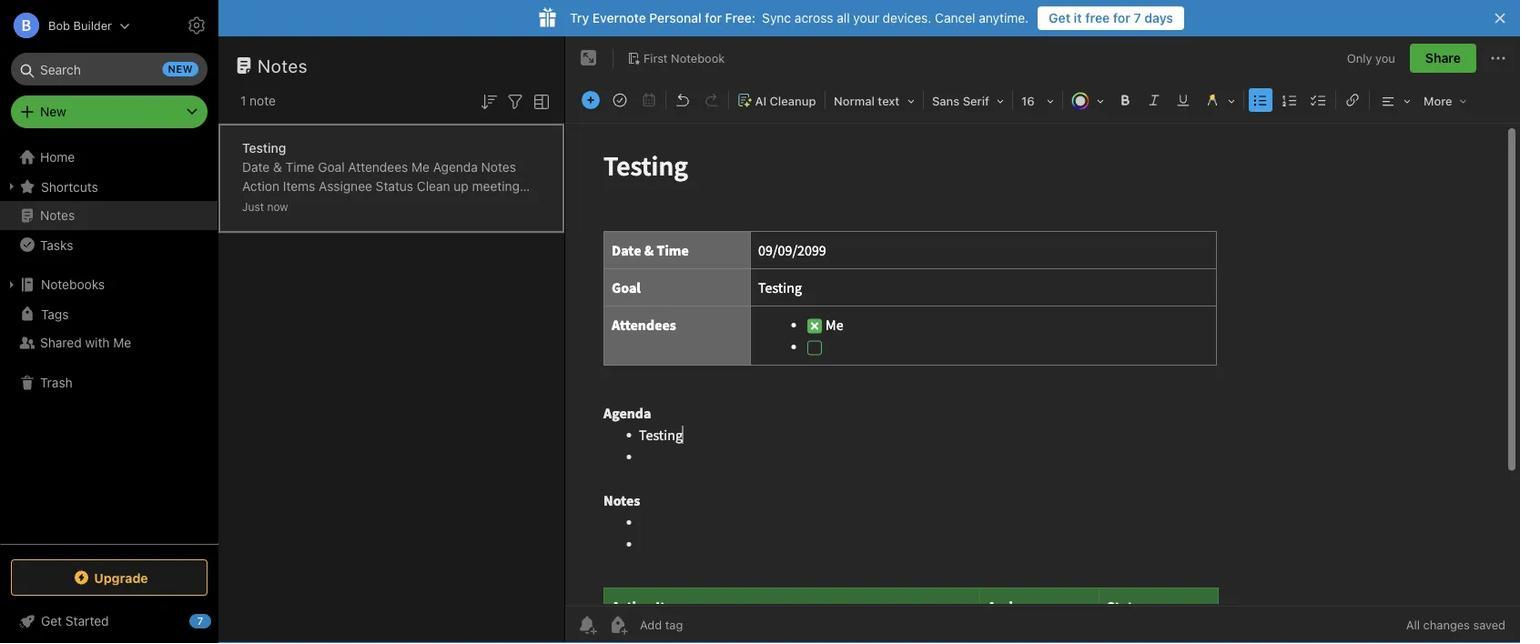 Task type: describe. For each thing, give the bounding box(es) containing it.
for for free:
[[705, 10, 722, 26]]

notes link
[[0, 201, 218, 230]]

out
[[312, 198, 331, 213]]

add a reminder image
[[576, 615, 598, 637]]

click to collapse image
[[212, 610, 225, 632]]

ai cleanup button
[[731, 87, 823, 114]]

free:
[[726, 10, 756, 26]]

notebooks
[[41, 277, 105, 292]]

items
[[283, 179, 315, 194]]

testing
[[242, 141, 286, 156]]

send
[[278, 198, 309, 213]]

Heading level field
[[828, 87, 922, 114]]

underline image
[[1171, 87, 1197, 113]]

bob
[[48, 19, 70, 32]]

personal
[[650, 10, 702, 26]]

anytime.
[[979, 10, 1029, 26]]

1 notes from the left
[[242, 198, 275, 213]]

me inside date & time goal attendees me agenda notes action items assignee status clean up meeting notes send out meeting notes and action items
[[412, 160, 430, 175]]

your
[[854, 10, 880, 26]]

note window element
[[566, 36, 1521, 644]]

for for 7
[[1114, 10, 1131, 26]]

1 vertical spatial me
[[113, 336, 131, 351]]

0 vertical spatial meeting
[[472, 179, 520, 194]]

Alignment field
[[1372, 87, 1418, 114]]

date & time goal attendees me agenda notes action items assignee status clean up meeting notes send out meeting notes and action items
[[242, 160, 520, 213]]

try evernote personal for free: sync across all your devices. cancel anytime.
[[570, 10, 1029, 26]]

insert link image
[[1341, 87, 1366, 113]]

saved
[[1474, 619, 1506, 633]]

16
[[1022, 94, 1035, 108]]

Sort options field
[[478, 89, 500, 113]]

devices.
[[883, 10, 932, 26]]

More actions field
[[1488, 44, 1510, 73]]

Font family field
[[926, 87, 1011, 114]]

tasks
[[40, 237, 73, 253]]

Insert field
[[577, 87, 605, 113]]

note
[[250, 93, 276, 108]]

all
[[837, 10, 850, 26]]

action
[[447, 198, 484, 213]]

View options field
[[526, 89, 553, 113]]

builder
[[73, 19, 112, 32]]

Add tag field
[[638, 618, 775, 633]]

new
[[168, 63, 193, 75]]

More field
[[1418, 87, 1474, 114]]

tags button
[[0, 300, 218, 329]]

get it free for 7 days
[[1049, 10, 1174, 26]]

Font size field
[[1015, 87, 1061, 114]]

days
[[1145, 10, 1174, 26]]

evernote
[[593, 10, 646, 26]]

first
[[644, 51, 668, 65]]

normal text
[[834, 94, 900, 108]]

more actions image
[[1488, 47, 1510, 69]]

Search text field
[[24, 53, 195, 86]]

now
[[267, 201, 288, 214]]

attendees
[[348, 160, 408, 175]]

serif
[[963, 94, 990, 108]]

status
[[376, 179, 414, 194]]

tree containing home
[[0, 143, 219, 544]]

bob builder
[[48, 19, 112, 32]]

bold image
[[1113, 87, 1138, 113]]

share
[[1426, 51, 1462, 66]]

upgrade button
[[11, 560, 208, 597]]

shortcuts
[[41, 179, 98, 194]]

1
[[240, 93, 246, 108]]

text
[[878, 94, 900, 108]]

started
[[65, 614, 109, 629]]

expand note image
[[578, 47, 600, 69]]

upgrade
[[94, 571, 148, 586]]

up
[[454, 179, 469, 194]]

Note Editor text field
[[566, 124, 1521, 607]]

ai cleanup
[[755, 94, 817, 108]]

notebooks link
[[0, 270, 218, 300]]

trash
[[40, 376, 73, 391]]

Help and Learning task checklist field
[[0, 607, 219, 637]]

0 horizontal spatial meeting
[[335, 198, 382, 213]]

Account field
[[0, 7, 130, 44]]

shortcuts button
[[0, 172, 218, 201]]

sync
[[762, 10, 792, 26]]

try
[[570, 10, 589, 26]]

2 notes from the left
[[386, 198, 419, 213]]

7 inside button
[[1134, 10, 1142, 26]]

Highlight field
[[1199, 87, 1242, 114]]

goal
[[318, 160, 345, 175]]



Task type: locate. For each thing, give the bounding box(es) containing it.
task image
[[607, 87, 633, 113]]

0 horizontal spatial notes
[[40, 208, 75, 223]]

Add filters field
[[505, 89, 526, 113]]

changes
[[1424, 619, 1471, 633]]

get it free for 7 days button
[[1038, 6, 1185, 30]]

assignee
[[319, 179, 372, 194]]

meeting
[[472, 179, 520, 194], [335, 198, 382, 213]]

notes inside tree
[[40, 208, 75, 223]]

all changes saved
[[1407, 619, 1506, 633]]

notes
[[242, 198, 275, 213], [386, 198, 419, 213]]

just
[[242, 201, 264, 214]]

all
[[1407, 619, 1421, 633]]

1 horizontal spatial notes
[[258, 55, 308, 76]]

only
[[1348, 51, 1373, 65]]

notes inside date & time goal attendees me agenda notes action items assignee status clean up meeting notes send out meeting notes and action items
[[481, 160, 516, 175]]

0 horizontal spatial get
[[41, 614, 62, 629]]

1 horizontal spatial for
[[1114, 10, 1131, 26]]

7 inside help and learning task checklist field
[[197, 616, 203, 628]]

italic image
[[1142, 87, 1168, 113]]

7
[[1134, 10, 1142, 26], [197, 616, 203, 628]]

get inside help and learning task checklist field
[[41, 614, 62, 629]]

more
[[1424, 94, 1453, 108]]

1 vertical spatial get
[[41, 614, 62, 629]]

bulleted list image
[[1249, 87, 1274, 113]]

cancel
[[935, 10, 976, 26]]

tasks button
[[0, 230, 218, 260]]

7 left click to collapse image
[[197, 616, 203, 628]]

for right free
[[1114, 10, 1131, 26]]

&
[[273, 160, 282, 175]]

1 vertical spatial 7
[[197, 616, 203, 628]]

me
[[412, 160, 430, 175], [113, 336, 131, 351]]

0 vertical spatial 7
[[1134, 10, 1142, 26]]

first notebook button
[[621, 46, 732, 71]]

for inside button
[[1114, 10, 1131, 26]]

numbered list image
[[1278, 87, 1303, 113]]

get for get it free for 7 days
[[1049, 10, 1071, 26]]

0 vertical spatial me
[[412, 160, 430, 175]]

settings image
[[186, 15, 208, 36]]

1 horizontal spatial get
[[1049, 10, 1071, 26]]

Font color field
[[1066, 87, 1111, 114]]

free
[[1086, 10, 1110, 26]]

with
[[85, 336, 110, 351]]

shared with me link
[[0, 329, 218, 358]]

get inside button
[[1049, 10, 1071, 26]]

me right with
[[113, 336, 131, 351]]

sans serif
[[933, 94, 990, 108]]

share button
[[1411, 44, 1477, 73]]

0 horizontal spatial me
[[113, 336, 131, 351]]

trash link
[[0, 369, 218, 398]]

meeting up items
[[472, 179, 520, 194]]

home
[[40, 150, 75, 165]]

you
[[1376, 51, 1396, 65]]

new
[[40, 104, 66, 119]]

expand notebooks image
[[5, 278, 19, 292]]

2 vertical spatial notes
[[40, 208, 75, 223]]

action
[[242, 179, 280, 194]]

just now
[[242, 201, 288, 214]]

2 for from the left
[[1114, 10, 1131, 26]]

normal
[[834, 94, 875, 108]]

notes down 'action'
[[242, 198, 275, 213]]

1 horizontal spatial 7
[[1134, 10, 1142, 26]]

notes down status
[[386, 198, 419, 213]]

ai
[[755, 94, 767, 108]]

notes
[[258, 55, 308, 76], [481, 160, 516, 175], [40, 208, 75, 223]]

time
[[286, 160, 315, 175]]

date
[[242, 160, 270, 175]]

items
[[487, 198, 519, 213]]

cleanup
[[770, 94, 817, 108]]

0 vertical spatial notes
[[258, 55, 308, 76]]

add filters image
[[505, 91, 526, 113]]

1 vertical spatial notes
[[481, 160, 516, 175]]

notes up note on the left of the page
[[258, 55, 308, 76]]

get for get started
[[41, 614, 62, 629]]

1 for from the left
[[705, 10, 722, 26]]

sans
[[933, 94, 960, 108]]

get left it
[[1049, 10, 1071, 26]]

get
[[1049, 10, 1071, 26], [41, 614, 62, 629]]

across
[[795, 10, 834, 26]]

and
[[422, 198, 444, 213]]

new button
[[11, 96, 208, 128]]

first notebook
[[644, 51, 725, 65]]

0 horizontal spatial 7
[[197, 616, 203, 628]]

new search field
[[24, 53, 199, 86]]

0 horizontal spatial notes
[[242, 198, 275, 213]]

undo image
[[670, 87, 696, 113]]

notes up tasks on the left of the page
[[40, 208, 75, 223]]

1 note
[[240, 93, 276, 108]]

2 horizontal spatial notes
[[481, 160, 516, 175]]

notebook
[[671, 51, 725, 65]]

tags
[[41, 307, 69, 322]]

1 horizontal spatial notes
[[386, 198, 419, 213]]

me up clean
[[412, 160, 430, 175]]

tree
[[0, 143, 219, 544]]

home link
[[0, 143, 219, 172]]

0 horizontal spatial for
[[705, 10, 722, 26]]

1 horizontal spatial me
[[412, 160, 430, 175]]

for left free:
[[705, 10, 722, 26]]

agenda
[[433, 160, 478, 175]]

1 horizontal spatial meeting
[[472, 179, 520, 194]]

checklist image
[[1307, 87, 1332, 113]]

1 vertical spatial meeting
[[335, 198, 382, 213]]

for
[[705, 10, 722, 26], [1114, 10, 1131, 26]]

clean
[[417, 179, 450, 194]]

it
[[1074, 10, 1083, 26]]

meeting down assignee
[[335, 198, 382, 213]]

add tag image
[[607, 615, 629, 637]]

get left "started"
[[41, 614, 62, 629]]

notes up items
[[481, 160, 516, 175]]

shared
[[40, 336, 82, 351]]

7 left days
[[1134, 10, 1142, 26]]

0 vertical spatial get
[[1049, 10, 1071, 26]]

shared with me
[[40, 336, 131, 351]]

only you
[[1348, 51, 1396, 65]]

get started
[[41, 614, 109, 629]]



Task type: vqa. For each thing, say whether or not it's contained in the screenshot.
the in the TREE
no



